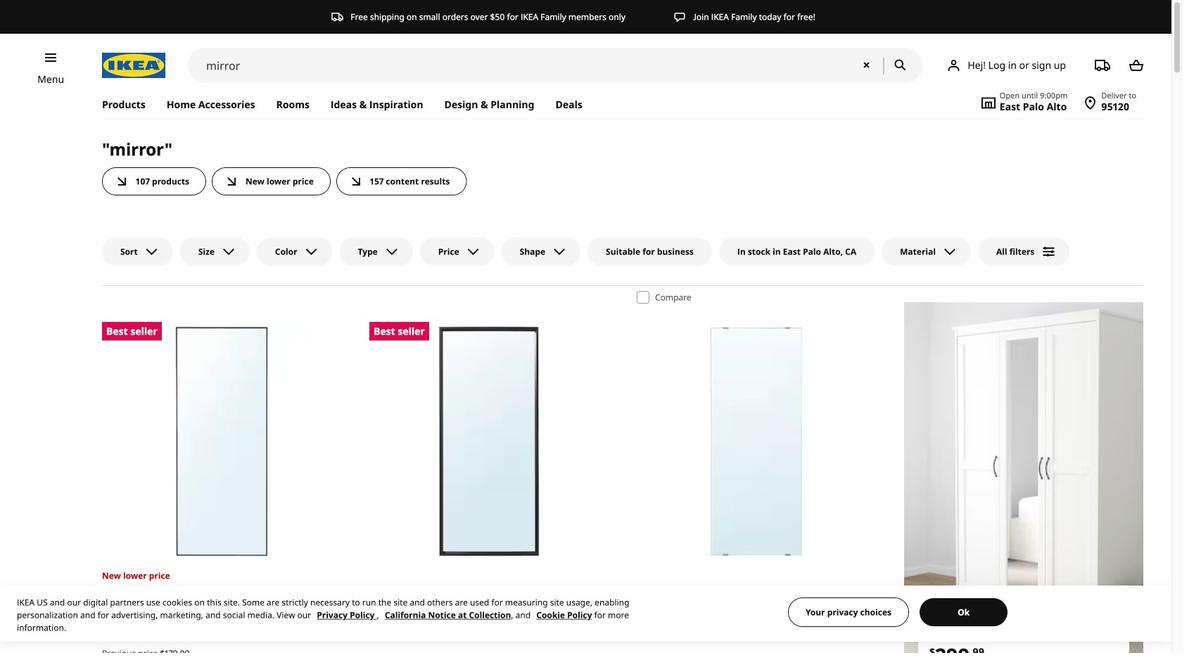 Task type: vqa. For each thing, say whether or not it's contained in the screenshot.
a
no



Task type: locate. For each thing, give the bounding box(es) containing it.
None search field
[[188, 48, 923, 83]]



Task type: describe. For each thing, give the bounding box(es) containing it.
Search by product text field
[[188, 48, 923, 83]]

ikea logotype, go to start page image
[[102, 53, 165, 78]]



